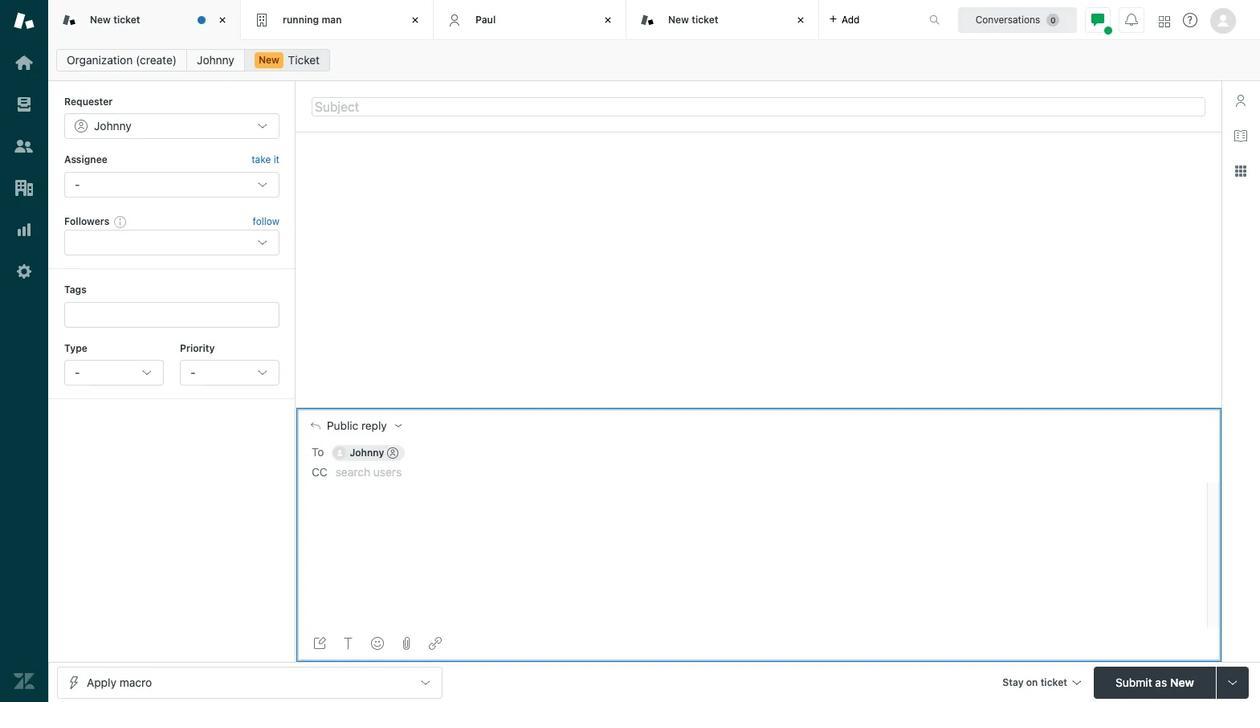 Task type: locate. For each thing, give the bounding box(es) containing it.
- for type
[[75, 366, 80, 379]]

it
[[274, 154, 280, 166]]

- button
[[64, 360, 164, 386], [180, 360, 280, 386]]

1 horizontal spatial new ticket
[[668, 13, 719, 26]]

main element
[[0, 0, 48, 702]]

2 horizontal spatial close image
[[793, 12, 809, 28]]

public reply button
[[296, 409, 414, 442]]

1 horizontal spatial close image
[[600, 12, 616, 28]]

2 close image from the left
[[600, 12, 616, 28]]

johnny down requester
[[94, 119, 132, 133]]

ticket
[[113, 13, 140, 26], [692, 13, 719, 26], [1041, 676, 1068, 688]]

stay on ticket
[[1003, 676, 1068, 688]]

- button for type
[[64, 360, 164, 386]]

- down assignee
[[75, 177, 80, 191]]

- button down "priority"
[[180, 360, 280, 386]]

johnny inside requester element
[[94, 119, 132, 133]]

add link (cmd k) image
[[429, 637, 442, 650]]

0 horizontal spatial - button
[[64, 360, 164, 386]]

- down "priority"
[[190, 366, 196, 379]]

2 new ticket tab from the left
[[627, 0, 820, 40]]

ticket up secondary element
[[692, 13, 719, 26]]

0 horizontal spatial new ticket tab
[[48, 0, 241, 40]]

new ticket tab up secondary element
[[627, 0, 820, 40]]

johnny left user is an agent image
[[350, 447, 384, 459]]

0 horizontal spatial new ticket
[[90, 13, 140, 26]]

3 close image from the left
[[793, 12, 809, 28]]

organizations image
[[14, 178, 35, 198]]

2 horizontal spatial ticket
[[1041, 676, 1068, 688]]

new ticket tab up (create)
[[48, 0, 241, 40]]

1 horizontal spatial - button
[[180, 360, 280, 386]]

- for priority
[[190, 366, 196, 379]]

close image up secondary element
[[600, 12, 616, 28]]

requester element
[[64, 114, 280, 139]]

admin image
[[14, 261, 35, 282]]

new ticket tab
[[48, 0, 241, 40], [627, 0, 820, 40]]

1 vertical spatial johnny
[[94, 119, 132, 133]]

1 horizontal spatial johnny
[[197, 53, 235, 67]]

running man
[[283, 13, 342, 26]]

zendesk image
[[14, 671, 35, 692]]

ticket inside popup button
[[1041, 676, 1068, 688]]

-
[[75, 177, 80, 191], [75, 366, 80, 379], [190, 366, 196, 379]]

ticket right 'on'
[[1041, 676, 1068, 688]]

1 - button from the left
[[64, 360, 164, 386]]

close image
[[407, 12, 423, 28], [600, 12, 616, 28], [793, 12, 809, 28]]

new left the 'ticket'
[[259, 54, 279, 66]]

2 vertical spatial johnny
[[350, 447, 384, 459]]

assignee element
[[64, 172, 280, 197]]

info on adding followers image
[[114, 215, 127, 228]]

close image left add popup button
[[793, 12, 809, 28]]

new ticket
[[90, 13, 140, 26], [668, 13, 719, 26]]

- button down type
[[64, 360, 164, 386]]

format text image
[[342, 637, 355, 650]]

followers
[[64, 215, 109, 227]]

johnny
[[197, 53, 235, 67], [94, 119, 132, 133], [350, 447, 384, 459]]

(create)
[[136, 53, 177, 67]]

1 close image from the left
[[407, 12, 423, 28]]

running
[[283, 13, 319, 26]]

ticket
[[288, 53, 320, 67]]

0 horizontal spatial ticket
[[113, 13, 140, 26]]

close image for ticket
[[793, 12, 809, 28]]

new ticket up secondary element
[[668, 13, 719, 26]]

2 new ticket from the left
[[668, 13, 719, 26]]

rocklobster@gmail.com image
[[334, 447, 347, 460]]

new inside secondary element
[[259, 54, 279, 66]]

organization (create)
[[67, 53, 177, 67]]

conversations
[[976, 13, 1041, 25]]

user is an agent image
[[388, 448, 399, 459]]

follow
[[253, 215, 280, 227]]

close image inside running man tab
[[407, 12, 423, 28]]

0 horizontal spatial johnny
[[94, 119, 132, 133]]

apps image
[[1235, 165, 1248, 178]]

2 - button from the left
[[180, 360, 280, 386]]

Subject field
[[312, 97, 1206, 116]]

1 new ticket tab from the left
[[48, 0, 241, 40]]

public
[[327, 419, 359, 432]]

0 vertical spatial johnny
[[197, 53, 235, 67]]

ticket up organization (create)
[[113, 13, 140, 26]]

close image left paul
[[407, 12, 423, 28]]

1 horizontal spatial new ticket tab
[[627, 0, 820, 40]]

new
[[90, 13, 111, 26], [668, 13, 689, 26], [259, 54, 279, 66], [1171, 675, 1195, 689]]

new right as
[[1171, 675, 1195, 689]]

- down type
[[75, 366, 80, 379]]

views image
[[14, 94, 35, 115]]

johnny down close icon
[[197, 53, 235, 67]]

new ticket up organization (create)
[[90, 13, 140, 26]]

zendesk products image
[[1159, 16, 1171, 27]]

2 horizontal spatial johnny
[[350, 447, 384, 459]]

macro
[[119, 675, 152, 689]]

1 new ticket from the left
[[90, 13, 140, 26]]

zendesk support image
[[14, 10, 35, 31]]

close image for man
[[407, 12, 423, 28]]

0 horizontal spatial close image
[[407, 12, 423, 28]]

paul
[[476, 13, 496, 26]]



Task type: vqa. For each thing, say whether or not it's contained in the screenshot.
the Last
no



Task type: describe. For each thing, give the bounding box(es) containing it.
customers image
[[14, 136, 35, 157]]

get started image
[[14, 52, 35, 73]]

button displays agent's chat status as online. image
[[1092, 13, 1105, 26]]

reporting image
[[14, 219, 35, 240]]

customer context image
[[1235, 94, 1248, 107]]

cc
[[312, 466, 328, 479]]

take it button
[[252, 152, 280, 169]]

add
[[842, 13, 860, 25]]

Public reply composer text field
[[304, 483, 1203, 517]]

follow button
[[253, 215, 280, 229]]

johnny link
[[186, 49, 245, 72]]

as
[[1156, 675, 1168, 689]]

type
[[64, 342, 87, 354]]

minimize composer image
[[752, 401, 765, 414]]

assignee
[[64, 154, 108, 166]]

- button for priority
[[180, 360, 280, 386]]

reply
[[362, 419, 387, 432]]

stay
[[1003, 676, 1024, 688]]

draft mode image
[[313, 637, 326, 650]]

organization
[[67, 53, 133, 67]]

organization (create) button
[[56, 49, 187, 72]]

new up secondary element
[[668, 13, 689, 26]]

take it
[[252, 154, 280, 166]]

notifications image
[[1126, 13, 1139, 26]]

new up organization
[[90, 13, 111, 26]]

johnny inside secondary element
[[197, 53, 235, 67]]

on
[[1027, 676, 1038, 688]]

knowledge image
[[1235, 129, 1248, 142]]

apply
[[87, 675, 116, 689]]

requester
[[64, 96, 113, 108]]

add button
[[820, 0, 870, 39]]

followers element
[[64, 230, 280, 256]]

displays possible ticket submission types image
[[1227, 676, 1240, 689]]

stay on ticket button
[[996, 666, 1088, 701]]

add attachment image
[[400, 637, 413, 650]]

submit
[[1116, 675, 1153, 689]]

public reply
[[327, 419, 387, 432]]

close image inside "paul" tab
[[600, 12, 616, 28]]

close image
[[215, 12, 231, 28]]

conversations button
[[959, 7, 1077, 33]]

take
[[252, 154, 271, 166]]

paul tab
[[434, 0, 627, 40]]

running man tab
[[241, 0, 434, 40]]

1 horizontal spatial ticket
[[692, 13, 719, 26]]

- inside assignee element
[[75, 177, 80, 191]]

tabs tab list
[[48, 0, 913, 40]]

insert emojis image
[[371, 637, 384, 650]]

to
[[312, 445, 324, 459]]

apply macro
[[87, 675, 152, 689]]

secondary element
[[48, 44, 1261, 76]]

tags
[[64, 284, 87, 296]]

get help image
[[1184, 13, 1198, 27]]

tags element
[[64, 302, 280, 327]]

man
[[322, 13, 342, 26]]

submit as new
[[1116, 675, 1195, 689]]

search users field
[[336, 464, 1205, 480]]

priority
[[180, 342, 215, 354]]



